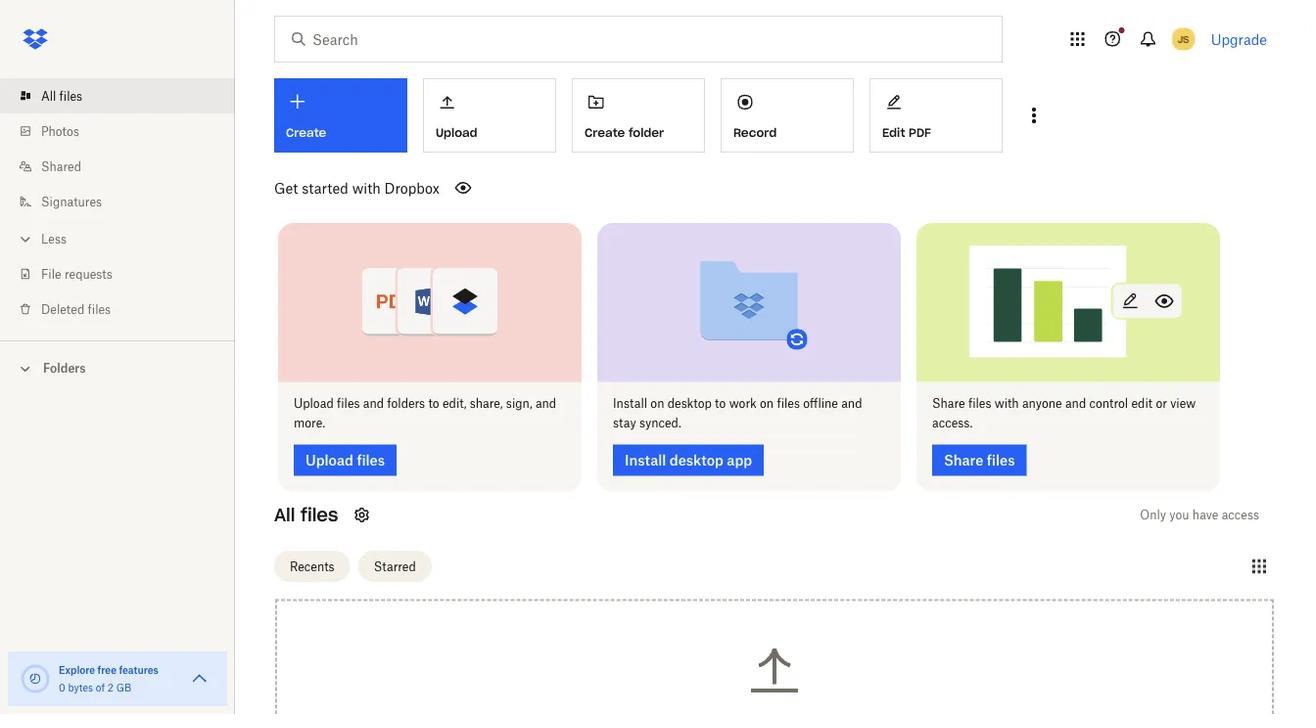 Task type: locate. For each thing, give the bounding box(es) containing it.
only you have access
[[1140, 508, 1259, 523]]

all up recents
[[274, 504, 295, 527]]

js
[[1178, 33, 1190, 45]]

all up photos on the top left of the page
[[41, 89, 56, 103]]

you
[[1170, 508, 1189, 523]]

create left 'folder'
[[585, 125, 625, 140]]

desktop left app
[[670, 452, 724, 469]]

upload down more.
[[306, 452, 354, 469]]

with
[[352, 180, 381, 196], [995, 397, 1019, 411]]

of
[[96, 682, 105, 694]]

1 on from the left
[[651, 397, 664, 411]]

upgrade
[[1211, 31, 1267, 47]]

recents button
[[274, 551, 350, 583]]

install inside button
[[625, 452, 666, 469]]

with right started
[[352, 180, 381, 196]]

and left folders
[[363, 397, 384, 411]]

1 vertical spatial desktop
[[670, 452, 724, 469]]

all files up photos on the top left of the page
[[41, 89, 82, 103]]

create inside popup button
[[286, 125, 326, 141]]

1 horizontal spatial with
[[995, 397, 1019, 411]]

2
[[107, 682, 114, 694]]

upload for upload files
[[306, 452, 354, 469]]

files left offline
[[777, 397, 800, 411]]

photos
[[41, 124, 79, 139]]

stay
[[613, 416, 636, 431]]

files inside list item
[[59, 89, 82, 103]]

1 horizontal spatial create
[[585, 125, 625, 140]]

photos link
[[16, 114, 235, 149]]

upload inside upload files and folders to edit, share, sign, and more.
[[294, 397, 334, 411]]

and inside install on desktop to work on files offline and stay synced.
[[841, 397, 862, 411]]

0 horizontal spatial to
[[428, 397, 439, 411]]

create inside button
[[585, 125, 625, 140]]

file requests link
[[16, 257, 235, 292]]

files left "folder settings" image
[[301, 504, 338, 527]]

desktop up synced. at the bottom
[[668, 397, 712, 411]]

files up "upload files" button at the left bottom
[[337, 397, 360, 411]]

and
[[363, 397, 384, 411], [536, 397, 556, 411], [841, 397, 862, 411], [1065, 397, 1086, 411]]

on right work
[[760, 397, 774, 411]]

share
[[932, 397, 965, 411], [944, 452, 984, 469]]

1 vertical spatial share
[[944, 452, 984, 469]]

0 horizontal spatial with
[[352, 180, 381, 196]]

to
[[428, 397, 439, 411], [715, 397, 726, 411]]

anyone
[[1022, 397, 1062, 411]]

control
[[1089, 397, 1128, 411]]

files up photos on the top left of the page
[[59, 89, 82, 103]]

all files list item
[[0, 78, 235, 114]]

and right 'sign,'
[[536, 397, 556, 411]]

less
[[41, 232, 67, 246]]

desktop
[[668, 397, 712, 411], [670, 452, 724, 469]]

0 vertical spatial upload
[[436, 125, 478, 140]]

upload button
[[423, 78, 556, 153]]

create
[[585, 125, 625, 140], [286, 125, 326, 141]]

1 and from the left
[[363, 397, 384, 411]]

all files up recents
[[274, 504, 338, 527]]

explore free features 0 bytes of 2 gb
[[59, 664, 159, 694]]

1 vertical spatial all files
[[274, 504, 338, 527]]

all files
[[41, 89, 82, 103], [274, 504, 338, 527]]

install for install on desktop to work on files offline and stay synced.
[[613, 397, 647, 411]]

upload
[[436, 125, 478, 140], [294, 397, 334, 411], [306, 452, 354, 469]]

desktop inside install on desktop to work on files offline and stay synced.
[[668, 397, 712, 411]]

upload for upload files and folders to edit, share, sign, and more.
[[294, 397, 334, 411]]

folder settings image
[[350, 504, 373, 527]]

3 and from the left
[[841, 397, 862, 411]]

and inside share files with anyone and control edit or view access.
[[1065, 397, 1086, 411]]

folders
[[387, 397, 425, 411]]

0 vertical spatial desktop
[[668, 397, 712, 411]]

upload inside popup button
[[436, 125, 478, 140]]

shared link
[[16, 149, 235, 184]]

0 vertical spatial install
[[613, 397, 647, 411]]

0 vertical spatial all
[[41, 89, 56, 103]]

on up synced. at the bottom
[[651, 397, 664, 411]]

share up access.
[[932, 397, 965, 411]]

share,
[[470, 397, 503, 411]]

0 horizontal spatial create
[[286, 125, 326, 141]]

1 horizontal spatial to
[[715, 397, 726, 411]]

record button
[[721, 78, 854, 153]]

install desktop app
[[625, 452, 752, 469]]

offline
[[803, 397, 838, 411]]

2 to from the left
[[715, 397, 726, 411]]

get started with dropbox
[[274, 180, 440, 196]]

upload up dropbox
[[436, 125, 478, 140]]

file
[[41, 267, 61, 282]]

and right offline
[[841, 397, 862, 411]]

edit
[[882, 125, 905, 140]]

create for create
[[286, 125, 326, 141]]

1 to from the left
[[428, 397, 439, 411]]

share inside share files with anyone and control edit or view access.
[[932, 397, 965, 411]]

0 horizontal spatial all
[[41, 89, 56, 103]]

free
[[98, 664, 117, 677]]

0 horizontal spatial on
[[651, 397, 664, 411]]

install on desktop to work on files offline and stay synced.
[[613, 397, 862, 431]]

files up "folder settings" image
[[357, 452, 385, 469]]

list
[[0, 67, 235, 341]]

files inside upload files and folders to edit, share, sign, and more.
[[337, 397, 360, 411]]

0 vertical spatial all files
[[41, 89, 82, 103]]

to left work
[[715, 397, 726, 411]]

files
[[59, 89, 82, 103], [88, 302, 111, 317], [337, 397, 360, 411], [777, 397, 800, 411], [968, 397, 991, 411], [357, 452, 385, 469], [987, 452, 1015, 469], [301, 504, 338, 527]]

to left edit,
[[428, 397, 439, 411]]

1 vertical spatial install
[[625, 452, 666, 469]]

upload files button
[[294, 445, 397, 476]]

0 horizontal spatial all files
[[41, 89, 82, 103]]

with inside share files with anyone and control edit or view access.
[[995, 397, 1019, 411]]

0 vertical spatial with
[[352, 180, 381, 196]]

2 on from the left
[[760, 397, 774, 411]]

files up access.
[[968, 397, 991, 411]]

2 and from the left
[[536, 397, 556, 411]]

bytes
[[68, 682, 93, 694]]

install down synced. at the bottom
[[625, 452, 666, 469]]

1 horizontal spatial on
[[760, 397, 774, 411]]

1 horizontal spatial all
[[274, 504, 295, 527]]

0
[[59, 682, 65, 694]]

js button
[[1168, 24, 1199, 55]]

on
[[651, 397, 664, 411], [760, 397, 774, 411]]

install inside install on desktop to work on files offline and stay synced.
[[613, 397, 647, 411]]

less image
[[16, 230, 35, 249]]

install
[[613, 397, 647, 411], [625, 452, 666, 469]]

1 vertical spatial with
[[995, 397, 1019, 411]]

upload up more.
[[294, 397, 334, 411]]

starred
[[374, 560, 416, 574]]

pdf
[[909, 125, 931, 140]]

all inside list item
[[41, 89, 56, 103]]

signatures
[[41, 194, 102, 209]]

all
[[41, 89, 56, 103], [274, 504, 295, 527]]

1 vertical spatial upload
[[294, 397, 334, 411]]

with left "anyone"
[[995, 397, 1019, 411]]

dropbox image
[[16, 20, 55, 59]]

0 vertical spatial share
[[932, 397, 965, 411]]

2 vertical spatial upload
[[306, 452, 354, 469]]

share down access.
[[944, 452, 984, 469]]

1 horizontal spatial all files
[[274, 504, 338, 527]]

4 and from the left
[[1065, 397, 1086, 411]]

upload inside button
[[306, 452, 354, 469]]

install up stay
[[613, 397, 647, 411]]

access.
[[932, 416, 973, 431]]

share inside button
[[944, 452, 984, 469]]

share files
[[944, 452, 1015, 469]]

files right deleted
[[88, 302, 111, 317]]

share files button
[[932, 445, 1027, 476]]

create up started
[[286, 125, 326, 141]]

and left control
[[1065, 397, 1086, 411]]

all files link
[[16, 78, 235, 114]]



Task type: describe. For each thing, give the bounding box(es) containing it.
list containing all files
[[0, 67, 235, 341]]

upload files
[[306, 452, 385, 469]]

share for share files
[[944, 452, 984, 469]]

work
[[729, 397, 757, 411]]

edit,
[[443, 397, 467, 411]]

record
[[733, 125, 777, 140]]

edit pdf button
[[870, 78, 1003, 153]]

folders button
[[0, 354, 235, 382]]

or
[[1156, 397, 1167, 411]]

create button
[[274, 78, 407, 153]]

view
[[1170, 397, 1196, 411]]

quota usage element
[[20, 664, 51, 695]]

recents
[[290, 560, 335, 574]]

files down share files with anyone and control edit or view access.
[[987, 452, 1015, 469]]

access
[[1222, 508, 1259, 523]]

file requests
[[41, 267, 112, 282]]

shared
[[41, 159, 81, 174]]

edit pdf
[[882, 125, 931, 140]]

dropbox
[[384, 180, 440, 196]]

desktop inside button
[[670, 452, 724, 469]]

more.
[[294, 416, 325, 431]]

upgrade link
[[1211, 31, 1267, 47]]

starred button
[[358, 551, 432, 583]]

only
[[1140, 508, 1166, 523]]

deleted
[[41, 302, 85, 317]]

with for files
[[995, 397, 1019, 411]]

get
[[274, 180, 298, 196]]

folders
[[43, 361, 86, 376]]

share files with anyone and control edit or view access.
[[932, 397, 1196, 431]]

all files inside list item
[[41, 89, 82, 103]]

deleted files
[[41, 302, 111, 317]]

create for create folder
[[585, 125, 625, 140]]

1 vertical spatial all
[[274, 504, 295, 527]]

files inside install on desktop to work on files offline and stay synced.
[[777, 397, 800, 411]]

have
[[1193, 508, 1219, 523]]

Search in folder "Dropbox" text field
[[312, 28, 962, 50]]

folder
[[629, 125, 664, 140]]

upload files and folders to edit, share, sign, and more.
[[294, 397, 556, 431]]

create folder button
[[572, 78, 705, 153]]

to inside upload files and folders to edit, share, sign, and more.
[[428, 397, 439, 411]]

sign,
[[506, 397, 532, 411]]

create folder
[[585, 125, 664, 140]]

install desktop app button
[[613, 445, 764, 476]]

gb
[[116, 682, 131, 694]]

upload for upload
[[436, 125, 478, 140]]

deleted files link
[[16, 292, 235, 327]]

features
[[119, 664, 159, 677]]

share for share files with anyone and control edit or view access.
[[932, 397, 965, 411]]

app
[[727, 452, 752, 469]]

install for install desktop app
[[625, 452, 666, 469]]

to inside install on desktop to work on files offline and stay synced.
[[715, 397, 726, 411]]

signatures link
[[16, 184, 235, 219]]

synced.
[[639, 416, 681, 431]]

requests
[[65, 267, 112, 282]]

with for started
[[352, 180, 381, 196]]

started
[[302, 180, 348, 196]]

edit
[[1131, 397, 1153, 411]]

explore
[[59, 664, 95, 677]]

files inside share files with anyone and control edit or view access.
[[968, 397, 991, 411]]



Task type: vqa. For each thing, say whether or not it's contained in the screenshot.
Add from Google Drive
no



